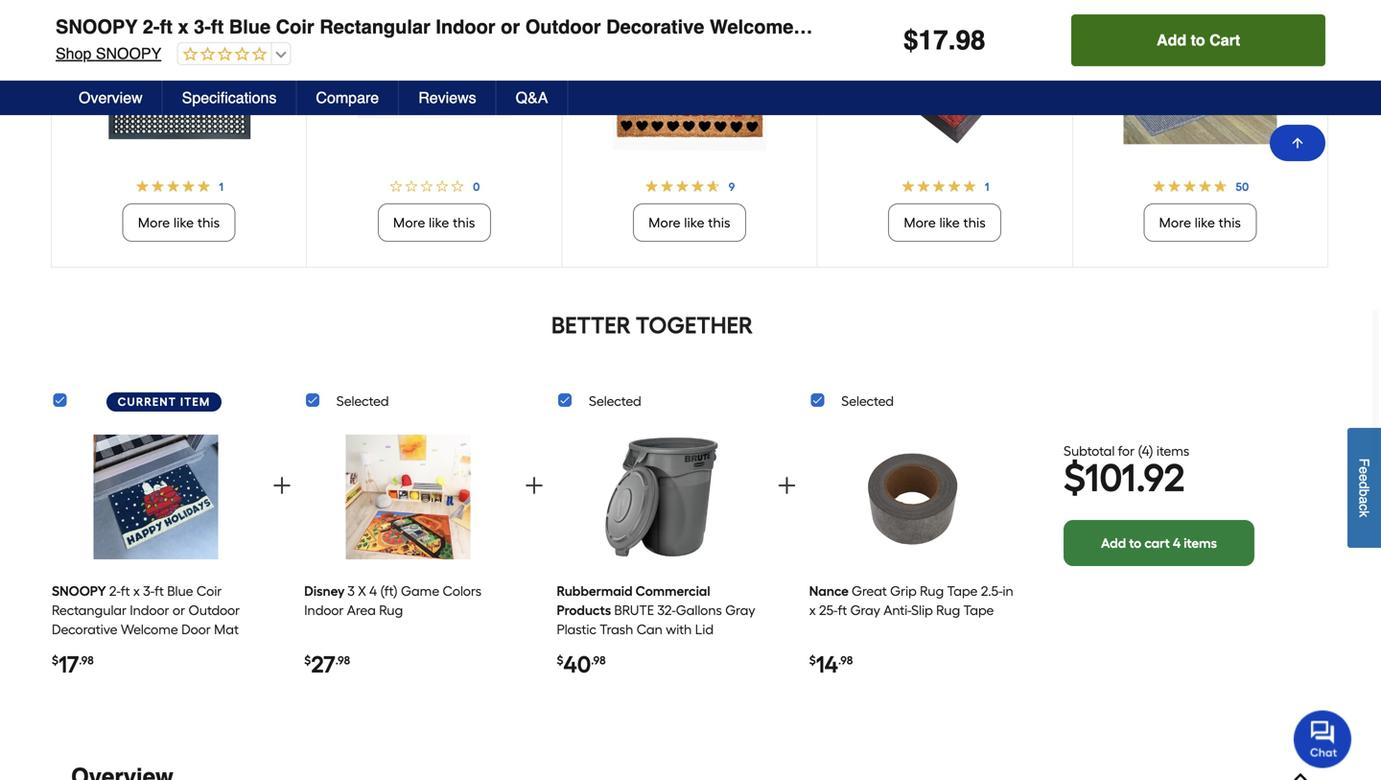 Task type: describe. For each thing, give the bounding box(es) containing it.
better
[[552, 311, 631, 339]]

101
[[1085, 455, 1136, 501]]

more for undefined 2-ft x 3-ft black rectangular outdoor utility mat "image"
[[138, 214, 170, 231]]

more for bungalow flooring 2-ft x 5-ft bluestone rectangular indoor or outdoor decorative home door mat "image"
[[1160, 214, 1192, 231]]

to for cart
[[1130, 535, 1142, 551]]

rectangular inside 2-ft x 3-ft blue coir rectangular indoor or outdoor decorative welcome door mat
[[52, 602, 127, 618]]

colors
[[443, 583, 482, 599]]

compare
[[316, 89, 379, 107]]

more like this for "more like this" button corresponding to bungalow flooring 2-ft x 5-ft bluestone rectangular indoor or outdoor decorative home door mat "image"
[[1160, 214, 1242, 231]]

reviews
[[419, 89, 477, 107]]

more like this for rhino mats 2-ft x 3-ft red rectangular indoor or outdoor door mat image's "more like this" button
[[904, 214, 986, 231]]

great
[[852, 583, 887, 599]]

specifications
[[182, 89, 277, 107]]

1 horizontal spatial door
[[799, 16, 844, 38]]

k
[[1357, 511, 1373, 517]]

1 horizontal spatial 3-
[[194, 16, 211, 38]]

add to cart 4 items link
[[1064, 520, 1255, 566]]

more like this button for bungalow flooring 2-ft x 5-ft bluestone rectangular indoor or outdoor decorative home door mat "image"
[[1144, 203, 1257, 242]]

14
[[816, 651, 839, 678]]

like for "more like this" button corresponding to bungalow flooring 2-ft x 5-ft bluestone rectangular indoor or outdoor decorative home door mat "image"
[[1195, 214, 1216, 231]]

add to cart
[[1157, 31, 1241, 49]]

brute
[[614, 602, 655, 618]]

snoopy for snoopy 2-ft x 3-ft blue coir rectangular indoor or outdoor decorative welcome door mat
[[56, 16, 138, 38]]

current item
[[118, 395, 211, 409]]

brute 32-gallons gray plastic trash can with lid
[[557, 602, 756, 638]]

0 vertical spatial rectangular
[[320, 16, 431, 38]]

2- inside 2-ft x 3-ft blue coir rectangular indoor or outdoor decorative welcome door mat
[[109, 583, 121, 599]]

like for "more like this" button for undefined 2-ft x 3-ft black rectangular outdoor utility mat "image"
[[174, 214, 194, 231]]

callowaymills 1-ft x 2-ft natural/black rectangular indoor or outdoor decorative welcome door mat image
[[613, 21, 767, 169]]

item
[[180, 395, 211, 409]]

1 vertical spatial tape
[[964, 602, 994, 618]]

40 list item
[[557, 420, 765, 705]]

0 vertical spatial mat
[[849, 16, 882, 38]]

selected for 14
[[842, 393, 894, 409]]

add to cart button
[[1072, 14, 1326, 66]]

welcome inside 2-ft x 3-ft blue coir rectangular indoor or outdoor decorative welcome door mat
[[121, 621, 178, 638]]

items inside subtotal for ( 4 ) items $ 101 .92
[[1157, 443, 1190, 459]]

4 for add to cart 4 items
[[1173, 535, 1181, 551]]

0 vertical spatial tape
[[948, 583, 978, 599]]

anti-
[[884, 602, 912, 618]]

more like this for "more like this" button for undefined 2-ft x 3-ft black rectangular outdoor utility mat "image"
[[138, 214, 220, 231]]

this for "more like this" button corresponding to imports decor 2-ft x 3-ft multicolor rectangular outdoor decorative nature door mat image
[[453, 214, 475, 231]]

.98 for 14
[[839, 653, 853, 667]]

like for "more like this" button corresponding to imports decor 2-ft x 3-ft multicolor rectangular outdoor decorative nature door mat image
[[429, 214, 450, 231]]

cart
[[1210, 31, 1241, 49]]

products
[[557, 602, 611, 618]]

14 list item
[[810, 420, 1017, 705]]

in
[[1003, 583, 1014, 599]]

2 horizontal spatial indoor
[[436, 16, 496, 38]]

more like this button for rhino mats 2-ft x 3-ft red rectangular indoor or outdoor door mat image
[[889, 203, 1002, 242]]

snoopy 2-ft x 3-ft blue coir rectangular indoor or outdoor decorative welcome door mat
[[56, 16, 882, 38]]

rhino mats 2-ft x 3-ft red rectangular indoor or outdoor door mat image
[[869, 21, 1022, 169]]

2.5-
[[981, 583, 1003, 599]]

add for add to cart
[[1157, 31, 1187, 49]]

blue inside 2-ft x 3-ft blue coir rectangular indoor or outdoor decorative welcome door mat
[[167, 583, 193, 599]]

can
[[637, 621, 663, 638]]

a
[[1357, 496, 1373, 504]]

x
[[358, 583, 366, 599]]

$ inside subtotal for ( 4 ) items $ 101 .92
[[1064, 455, 1085, 501]]

more like this button for the callowaymills 1-ft x 2-ft natural/black rectangular indoor or outdoor decorative welcome door mat image
[[633, 203, 747, 242]]

disney 3 x 4 (ft) game colors indoor area rug image
[[346, 427, 471, 567]]

$ 17 .98
[[52, 651, 94, 678]]

.98 for 17
[[79, 653, 94, 667]]

(ft)
[[381, 583, 398, 599]]

grip
[[891, 583, 917, 599]]

cart
[[1145, 535, 1170, 551]]

this for the callowaymills 1-ft x 2-ft natural/black rectangular indoor or outdoor decorative welcome door mat image's "more like this" button
[[708, 214, 731, 231]]

commercial
[[636, 583, 711, 599]]

better together
[[552, 311, 753, 339]]

d
[[1357, 481, 1373, 489]]

3
[[348, 583, 355, 599]]

gallons
[[676, 602, 722, 618]]

plus image for 40
[[776, 474, 799, 497]]

great grip rug tape 2.5-in x 25-ft gray anti-slip rug tape
[[810, 583, 1014, 618]]

selected for 27
[[337, 393, 389, 409]]

snoopy for snoopy
[[52, 583, 106, 599]]

trash
[[600, 621, 634, 638]]

more like this button for imports decor 2-ft x 3-ft multicolor rectangular outdoor decorative nature door mat image
[[378, 203, 491, 242]]

)
[[1150, 443, 1154, 459]]

.98 for 40
[[591, 653, 606, 667]]

add to cart 4 items
[[1102, 535, 1218, 551]]

q&a
[[516, 89, 548, 107]]

$ 27 .98
[[304, 651, 350, 678]]

f
[[1357, 458, 1373, 467]]

rug inside 3 x 4 (ft) game colors indoor area rug
[[379, 602, 403, 618]]

overview
[[79, 89, 143, 107]]

subtotal for ( 4 ) items $ 101 .92
[[1064, 443, 1190, 501]]

shop snoopy
[[56, 45, 161, 62]]

to for cart
[[1191, 31, 1206, 49]]

mat inside 2-ft x 3-ft blue coir rectangular indoor or outdoor decorative welcome door mat
[[214, 621, 239, 638]]

3 x 4 (ft) game colors indoor area rug
[[304, 583, 482, 618]]

x inside 2-ft x 3-ft blue coir rectangular indoor or outdoor decorative welcome door mat
[[133, 583, 140, 599]]

1 horizontal spatial welcome
[[710, 16, 794, 38]]

compare button
[[297, 81, 399, 115]]

plus image for 27
[[523, 474, 546, 497]]

more for the callowaymills 1-ft x 2-ft natural/black rectangular indoor or outdoor decorative welcome door mat image
[[649, 214, 681, 231]]

coir inside 2-ft x 3-ft blue coir rectangular indoor or outdoor decorative welcome door mat
[[197, 583, 222, 599]]

zero stars image
[[178, 46, 267, 64]]

2-ft x 3-ft blue coir rectangular indoor or outdoor decorative welcome door mat
[[52, 583, 240, 638]]

indoor inside 3 x 4 (ft) game colors indoor area rug
[[304, 602, 344, 618]]

5 more like this list item from the left
[[1074, 21, 1328, 267]]

more like this for the callowaymills 1-ft x 2-ft natural/black rectangular indoor or outdoor decorative welcome door mat image's "more like this" button
[[649, 214, 731, 231]]

nance
[[810, 583, 849, 599]]

gray inside brute 32-gallons gray plastic trash can with lid
[[726, 602, 756, 618]]

.98 for 27
[[336, 653, 350, 667]]

together
[[636, 311, 753, 339]]

4 more like this list item from the left
[[818, 21, 1073, 267]]

2 more like this list item from the left
[[307, 21, 562, 267]]

more for rhino mats 2-ft x 3-ft red rectangular indoor or outdoor door mat image
[[904, 214, 937, 231]]

b
[[1357, 489, 1373, 496]]

undefined 2-ft x 3-ft black rectangular outdoor utility mat image
[[102, 21, 256, 169]]



Task type: vqa. For each thing, say whether or not it's contained in the screenshot.
$ 27 .98
yes



Task type: locate. For each thing, give the bounding box(es) containing it.
25-
[[820, 602, 838, 618]]

items right cart
[[1184, 535, 1218, 551]]

$ inside the $ 27 .98
[[304, 653, 311, 667]]

0 vertical spatial outdoor
[[526, 16, 601, 38]]

0 horizontal spatial 4
[[370, 583, 377, 599]]

0 horizontal spatial gray
[[726, 602, 756, 618]]

3 more like this list item from the left
[[563, 21, 817, 267]]

nance great grip rug tape 2.5-in x 25-ft gray anti-slip rug tape image
[[851, 427, 976, 567]]

add
[[1157, 31, 1187, 49], [1102, 535, 1127, 551]]

0 horizontal spatial x
[[133, 583, 140, 599]]

1 horizontal spatial to
[[1191, 31, 1206, 49]]

$ for $ 17 . 98
[[904, 25, 919, 56]]

1 gray from the left
[[726, 602, 756, 618]]

0 horizontal spatial 17
[[59, 651, 79, 678]]

overview button
[[59, 81, 163, 115]]

more for imports decor 2-ft x 3-ft multicolor rectangular outdoor decorative nature door mat image
[[393, 214, 426, 231]]

specifications button
[[163, 81, 297, 115]]

1 vertical spatial 2-
[[109, 583, 121, 599]]

0 horizontal spatial mat
[[214, 621, 239, 638]]

1 vertical spatial rectangular
[[52, 602, 127, 618]]

to
[[1191, 31, 1206, 49], [1130, 535, 1142, 551]]

rug down (ft)
[[379, 602, 403, 618]]

1 horizontal spatial rectangular
[[320, 16, 431, 38]]

1 horizontal spatial gray
[[851, 602, 881, 618]]

0 vertical spatial or
[[501, 16, 520, 38]]

items right )
[[1157, 443, 1190, 459]]

2 more from the left
[[393, 214, 426, 231]]

2 gray from the left
[[851, 602, 881, 618]]

outdoor
[[526, 16, 601, 38], [189, 602, 240, 618]]

1 vertical spatial or
[[173, 602, 185, 618]]

3 this from the left
[[708, 214, 731, 231]]

0 vertical spatial blue
[[229, 16, 271, 38]]

.
[[949, 25, 956, 56]]

1 vertical spatial to
[[1130, 535, 1142, 551]]

3 more like this button from the left
[[633, 203, 747, 242]]

0 horizontal spatial coir
[[197, 583, 222, 599]]

1 vertical spatial add
[[1102, 535, 1127, 551]]

rectangular up $ 17 .98
[[52, 602, 127, 618]]

0 vertical spatial add
[[1157, 31, 1187, 49]]

5 like from the left
[[1195, 214, 1216, 231]]

rug up slip
[[920, 583, 944, 599]]

lid
[[695, 621, 714, 638]]

e up b
[[1357, 474, 1373, 481]]

chat invite button image
[[1294, 710, 1353, 768]]

$ for $ 27 .98
[[304, 653, 311, 667]]

2-
[[143, 16, 160, 38], [109, 583, 121, 599]]

0 horizontal spatial 3-
[[143, 583, 155, 599]]

0 vertical spatial 3-
[[194, 16, 211, 38]]

4 right cart
[[1173, 535, 1181, 551]]

rectangular up compare at the left of the page
[[320, 16, 431, 38]]

more like this list item
[[52, 21, 306, 267], [307, 21, 562, 267], [563, 21, 817, 267], [818, 21, 1073, 267], [1074, 21, 1328, 267]]

.98 down trash
[[591, 653, 606, 667]]

x
[[178, 16, 189, 38], [133, 583, 140, 599], [810, 602, 816, 618]]

like for the callowaymills 1-ft x 2-ft natural/black rectangular indoor or outdoor decorative welcome door mat image's "more like this" button
[[685, 214, 705, 231]]

(
[[1139, 443, 1142, 459]]

0 horizontal spatial blue
[[167, 583, 193, 599]]

$ for $ 17 .98
[[52, 653, 59, 667]]

0 horizontal spatial plus image
[[271, 474, 294, 497]]

0 vertical spatial door
[[799, 16, 844, 38]]

2 horizontal spatial 4
[[1173, 535, 1181, 551]]

0 vertical spatial decorative
[[607, 16, 705, 38]]

$ inside $ 14 .98
[[810, 653, 816, 667]]

1 vertical spatial blue
[[167, 583, 193, 599]]

area
[[347, 602, 376, 618]]

17 down 2-ft x 3-ft blue coir rectangular indoor or outdoor decorative welcome door mat
[[59, 651, 79, 678]]

1 horizontal spatial 17
[[919, 25, 949, 56]]

e up d
[[1357, 467, 1373, 474]]

0 vertical spatial items
[[1157, 443, 1190, 459]]

0 vertical spatial 2-
[[143, 16, 160, 38]]

2 this from the left
[[453, 214, 475, 231]]

0 vertical spatial 17
[[919, 25, 949, 56]]

40
[[564, 651, 591, 678]]

1 vertical spatial mat
[[214, 621, 239, 638]]

4 this from the left
[[964, 214, 986, 231]]

$ inside the $ 40 .98
[[557, 653, 564, 667]]

5 more like this button from the left
[[1144, 203, 1257, 242]]

0 horizontal spatial outdoor
[[189, 602, 240, 618]]

0 vertical spatial to
[[1191, 31, 1206, 49]]

1 plus image from the left
[[271, 474, 294, 497]]

2 horizontal spatial selected
[[842, 393, 894, 409]]

f e e d b a c k button
[[1348, 428, 1382, 548]]

outdoor inside 2-ft x 3-ft blue coir rectangular indoor or outdoor decorative welcome door mat
[[189, 602, 240, 618]]

tape left 2.5-
[[948, 583, 978, 599]]

tape
[[948, 583, 978, 599], [964, 602, 994, 618]]

snoopy up "overview"
[[96, 45, 161, 62]]

0 vertical spatial welcome
[[710, 16, 794, 38]]

1 vertical spatial items
[[1184, 535, 1218, 551]]

1 horizontal spatial x
[[178, 16, 189, 38]]

.98 inside the $ 27 .98
[[336, 653, 350, 667]]

2 vertical spatial 4
[[370, 583, 377, 599]]

c
[[1357, 504, 1373, 511]]

q&a button
[[497, 81, 569, 115]]

slip
[[912, 602, 933, 618]]

$ for $ 14 .98
[[810, 653, 816, 667]]

imports decor 2-ft x 3-ft multicolor rectangular outdoor decorative nature door mat image
[[358, 21, 511, 169]]

4 inside subtotal for ( 4 ) items $ 101 .92
[[1142, 443, 1150, 459]]

1 horizontal spatial add
[[1157, 31, 1187, 49]]

2 more like this button from the left
[[378, 203, 491, 242]]

gray
[[726, 602, 756, 618], [851, 602, 881, 618]]

.98 down 2-ft x 3-ft blue coir rectangular indoor or outdoor decorative welcome door mat
[[79, 653, 94, 667]]

ft inside great grip rug tape 2.5-in x 25-ft gray anti-slip rug tape
[[838, 602, 848, 618]]

more like this for "more like this" button corresponding to imports decor 2-ft x 3-ft multicolor rectangular outdoor decorative nature door mat image
[[393, 214, 475, 231]]

door
[[799, 16, 844, 38], [181, 621, 211, 638]]

e
[[1357, 467, 1373, 474], [1357, 474, 1373, 481]]

1 horizontal spatial blue
[[229, 16, 271, 38]]

.98
[[79, 653, 94, 667], [336, 653, 350, 667], [591, 653, 606, 667], [839, 653, 853, 667]]

like
[[174, 214, 194, 231], [429, 214, 450, 231], [685, 214, 705, 231], [940, 214, 960, 231], [1195, 214, 1216, 231]]

4 more from the left
[[904, 214, 937, 231]]

1 more like this button from the left
[[122, 203, 236, 242]]

0 horizontal spatial to
[[1130, 535, 1142, 551]]

4 more like this from the left
[[904, 214, 986, 231]]

decorative
[[607, 16, 705, 38], [52, 621, 118, 638]]

4
[[1142, 443, 1150, 459], [1173, 535, 1181, 551], [370, 583, 377, 599]]

0 horizontal spatial or
[[173, 602, 185, 618]]

with
[[666, 621, 692, 638]]

17 inside list item
[[59, 651, 79, 678]]

1 horizontal spatial mat
[[849, 16, 882, 38]]

more like this
[[138, 214, 220, 231], [393, 214, 475, 231], [649, 214, 731, 231], [904, 214, 986, 231], [1160, 214, 1242, 231]]

17
[[919, 25, 949, 56], [59, 651, 79, 678]]

1 like from the left
[[174, 214, 194, 231]]

1 vertical spatial 3-
[[143, 583, 155, 599]]

ft
[[160, 16, 173, 38], [211, 16, 224, 38], [121, 583, 130, 599], [155, 583, 164, 599], [838, 602, 848, 618]]

gray inside great grip rug tape 2.5-in x 25-ft gray anti-slip rug tape
[[851, 602, 881, 618]]

2 horizontal spatial plus image
[[776, 474, 799, 497]]

3- inside 2-ft x 3-ft blue coir rectangular indoor or outdoor decorative welcome door mat
[[143, 583, 155, 599]]

.92
[[1136, 455, 1186, 501]]

snoopy up "shop snoopy"
[[56, 16, 138, 38]]

0 horizontal spatial add
[[1102, 535, 1127, 551]]

or
[[501, 16, 520, 38], [173, 602, 185, 618]]

plus image
[[271, 474, 294, 497], [523, 474, 546, 497], [776, 474, 799, 497]]

$
[[904, 25, 919, 56], [1064, 455, 1085, 501], [52, 653, 59, 667], [304, 653, 311, 667], [557, 653, 564, 667], [810, 653, 816, 667]]

5 more from the left
[[1160, 214, 1192, 231]]

decorative inside 2-ft x 3-ft blue coir rectangular indoor or outdoor decorative welcome door mat
[[52, 621, 118, 638]]

.98 down nance
[[839, 653, 853, 667]]

f e e d b a c k
[[1357, 458, 1373, 517]]

2 .98 from the left
[[336, 653, 350, 667]]

1 vertical spatial 17
[[59, 651, 79, 678]]

0 horizontal spatial door
[[181, 621, 211, 638]]

arrow up image
[[1291, 135, 1306, 151]]

3 like from the left
[[685, 214, 705, 231]]

rubbermaid
[[557, 583, 633, 599]]

1 horizontal spatial 2-
[[143, 16, 160, 38]]

snoopy 2-ft x 3-ft blue coir rectangular indoor or outdoor decorative welcome door mat image
[[93, 427, 218, 567]]

for
[[1119, 443, 1135, 459]]

3-
[[194, 16, 211, 38], [143, 583, 155, 599]]

1 .98 from the left
[[79, 653, 94, 667]]

0 horizontal spatial rectangular
[[52, 602, 127, 618]]

1 vertical spatial door
[[181, 621, 211, 638]]

98
[[956, 25, 986, 56]]

add inside button
[[1157, 31, 1187, 49]]

rubbermaid commercial products
[[557, 583, 711, 618]]

plus image for 17
[[271, 474, 294, 497]]

32-
[[658, 602, 676, 618]]

1 more like this list item from the left
[[52, 21, 306, 267]]

1 more from the left
[[138, 214, 170, 231]]

add for add to cart 4 items
[[1102, 535, 1127, 551]]

$ for $ 40 .98
[[557, 653, 564, 667]]

more
[[138, 214, 170, 231], [393, 214, 426, 231], [649, 214, 681, 231], [904, 214, 937, 231], [1160, 214, 1192, 231]]

4 more like this button from the left
[[889, 203, 1002, 242]]

$ 40 .98
[[557, 651, 606, 678]]

4 inside 3 x 4 (ft) game colors indoor area rug
[[370, 583, 377, 599]]

rug
[[920, 583, 944, 599], [379, 602, 403, 618], [937, 602, 961, 618]]

4 right x
[[370, 583, 377, 599]]

2 selected from the left
[[589, 393, 642, 409]]

0 vertical spatial coir
[[276, 16, 314, 38]]

5 more like this from the left
[[1160, 214, 1242, 231]]

4 for subtotal for ( 4 ) items $ 101 .92
[[1142, 443, 1150, 459]]

1 vertical spatial snoopy
[[96, 45, 161, 62]]

1 vertical spatial welcome
[[121, 621, 178, 638]]

this for rhino mats 2-ft x 3-ft red rectangular indoor or outdoor door mat image's "more like this" button
[[964, 214, 986, 231]]

4 right for
[[1142, 443, 1150, 459]]

1 more like this from the left
[[138, 214, 220, 231]]

this for "more like this" button for undefined 2-ft x 3-ft black rectangular outdoor utility mat "image"
[[198, 214, 220, 231]]

1 horizontal spatial selected
[[589, 393, 642, 409]]

3 selected from the left
[[842, 393, 894, 409]]

to inside button
[[1191, 31, 1206, 49]]

x inside great grip rug tape 2.5-in x 25-ft gray anti-slip rug tape
[[810, 602, 816, 618]]

27
[[311, 651, 336, 678]]

mat
[[849, 16, 882, 38], [214, 621, 239, 638]]

1 horizontal spatial decorative
[[607, 16, 705, 38]]

blue
[[229, 16, 271, 38], [167, 583, 193, 599]]

0 horizontal spatial selected
[[337, 393, 389, 409]]

2 more like this from the left
[[393, 214, 475, 231]]

17 for .98
[[59, 651, 79, 678]]

1 horizontal spatial 4
[[1142, 443, 1150, 459]]

1 selected from the left
[[337, 393, 389, 409]]

indoor
[[436, 16, 496, 38], [130, 602, 169, 618], [304, 602, 344, 618]]

2 like from the left
[[429, 214, 450, 231]]

0 vertical spatial x
[[178, 16, 189, 38]]

rectangular
[[320, 16, 431, 38], [52, 602, 127, 618]]

2 e from the top
[[1357, 474, 1373, 481]]

this for "more like this" button corresponding to bungalow flooring 2-ft x 5-ft bluestone rectangular indoor or outdoor decorative home door mat "image"
[[1219, 214, 1242, 231]]

1 vertical spatial outdoor
[[189, 602, 240, 618]]

4 like from the left
[[940, 214, 960, 231]]

1 horizontal spatial coir
[[276, 16, 314, 38]]

.98 inside the $ 40 .98
[[591, 653, 606, 667]]

1 vertical spatial coir
[[197, 583, 222, 599]]

rug right slip
[[937, 602, 961, 618]]

2 vertical spatial snoopy
[[52, 583, 106, 599]]

door inside 2-ft x 3-ft blue coir rectangular indoor or outdoor decorative welcome door mat
[[181, 621, 211, 638]]

0 vertical spatial snoopy
[[56, 16, 138, 38]]

2 vertical spatial x
[[810, 602, 816, 618]]

better together heading
[[50, 310, 1255, 341]]

0 vertical spatial 4
[[1142, 443, 1150, 459]]

.98 inside $ 17 .98
[[79, 653, 94, 667]]

2 plus image from the left
[[523, 474, 546, 497]]

17 for .
[[919, 25, 949, 56]]

chevron up image
[[1292, 768, 1311, 780]]

reviews button
[[399, 81, 497, 115]]

snoopy
[[56, 16, 138, 38], [96, 45, 161, 62], [52, 583, 106, 599]]

1 horizontal spatial indoor
[[304, 602, 344, 618]]

0 horizontal spatial 2-
[[109, 583, 121, 599]]

1 this from the left
[[198, 214, 220, 231]]

5 this from the left
[[1219, 214, 1242, 231]]

4 .98 from the left
[[839, 653, 853, 667]]

rubbermaid commercial products brute 32-gallons gray plastic trash can with lid image
[[599, 427, 723, 567]]

3 plus image from the left
[[776, 474, 799, 497]]

shop
[[56, 45, 92, 62]]

gray right gallons
[[726, 602, 756, 618]]

17 list item
[[52, 420, 260, 705]]

3- down snoopy 2-ft x 3-ft blue coir rectangular indoor or outdoor decorative welcome door mat image
[[143, 583, 155, 599]]

disney
[[304, 583, 345, 599]]

2 horizontal spatial x
[[810, 602, 816, 618]]

like for rhino mats 2-ft x 3-ft red rectangular indoor or outdoor door mat image's "more like this" button
[[940, 214, 960, 231]]

27 list item
[[304, 420, 512, 705]]

$ inside $ 17 .98
[[52, 653, 59, 667]]

$ 17 . 98
[[904, 25, 986, 56]]

$ 14 .98
[[810, 651, 853, 678]]

1 vertical spatial x
[[133, 583, 140, 599]]

snoopy up $ 17 .98
[[52, 583, 106, 599]]

game
[[401, 583, 440, 599]]

0 horizontal spatial welcome
[[121, 621, 178, 638]]

1 e from the top
[[1357, 467, 1373, 474]]

snoopy inside 17 list item
[[52, 583, 106, 599]]

1 horizontal spatial or
[[501, 16, 520, 38]]

indoor inside 2-ft x 3-ft blue coir rectangular indoor or outdoor decorative welcome door mat
[[130, 602, 169, 618]]

1 horizontal spatial outdoor
[[526, 16, 601, 38]]

.98 down area
[[336, 653, 350, 667]]

gray down great
[[851, 602, 881, 618]]

0 horizontal spatial decorative
[[52, 621, 118, 638]]

or inside 2-ft x 3-ft blue coir rectangular indoor or outdoor decorative welcome door mat
[[173, 602, 185, 618]]

3 .98 from the left
[[591, 653, 606, 667]]

selected for 40
[[589, 393, 642, 409]]

1 horizontal spatial plus image
[[523, 474, 546, 497]]

tape down 2.5-
[[964, 602, 994, 618]]

3- up zero stars image at the top left of the page
[[194, 16, 211, 38]]

3 more like this from the left
[[649, 214, 731, 231]]

17 left 98
[[919, 25, 949, 56]]

subtotal
[[1064, 443, 1115, 459]]

welcome
[[710, 16, 794, 38], [121, 621, 178, 638]]

more like this button for undefined 2-ft x 3-ft black rectangular outdoor utility mat "image"
[[122, 203, 236, 242]]

.98 inside $ 14 .98
[[839, 653, 853, 667]]

bungalow flooring 2-ft x 5-ft bluestone rectangular indoor or outdoor decorative home door mat image
[[1124, 21, 1278, 169]]

0 horizontal spatial indoor
[[130, 602, 169, 618]]

current
[[118, 395, 177, 409]]

this
[[198, 214, 220, 231], [453, 214, 475, 231], [708, 214, 731, 231], [964, 214, 986, 231], [1219, 214, 1242, 231]]

1 vertical spatial decorative
[[52, 621, 118, 638]]

plastic
[[557, 621, 597, 638]]

3 more from the left
[[649, 214, 681, 231]]

1 vertical spatial 4
[[1173, 535, 1181, 551]]



